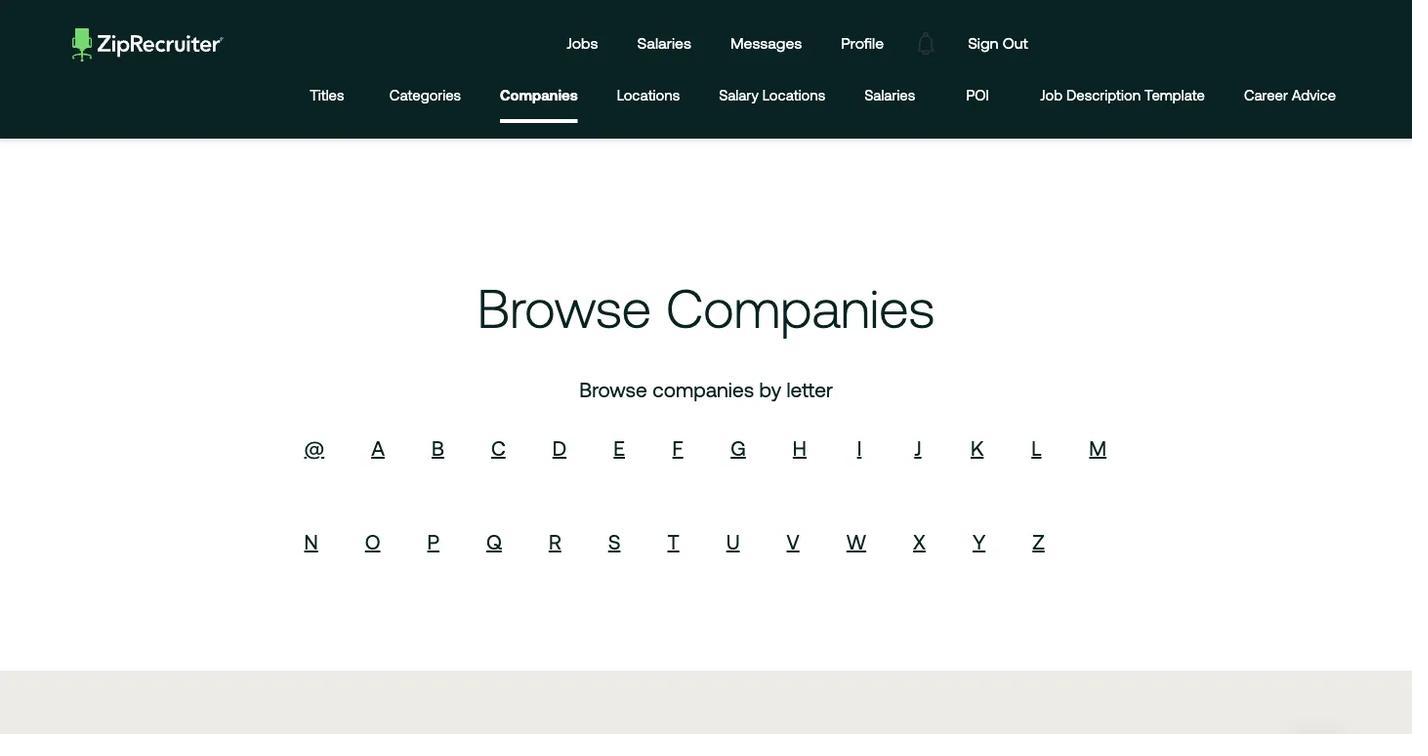 Task type: describe. For each thing, give the bounding box(es) containing it.
messages
[[731, 34, 802, 52]]

companies for browse companies by letter
[[653, 378, 754, 401]]

jobs
[[567, 34, 598, 52]]

s
[[608, 530, 621, 554]]

salary
[[719, 87, 759, 103]]

o link
[[365, 530, 380, 554]]

g link
[[731, 436, 746, 460]]

n link
[[304, 530, 318, 554]]

g
[[731, 436, 746, 460]]

categories
[[390, 87, 461, 103]]

x
[[913, 530, 926, 554]]

q
[[486, 530, 502, 554]]

career advice link
[[1244, 71, 1336, 123]]

c
[[491, 436, 506, 460]]

v
[[787, 530, 800, 554]]

j
[[915, 436, 922, 460]]

@ link
[[304, 436, 324, 460]]

notifications image
[[904, 21, 949, 66]]

w link
[[847, 530, 866, 554]]

jobs link
[[552, 16, 613, 71]]

job description template
[[1040, 87, 1205, 103]]

b
[[432, 436, 444, 460]]

h link
[[793, 436, 807, 460]]

career advice
[[1244, 87, 1336, 103]]

browse for browse companies by letter
[[579, 378, 647, 401]]

u
[[726, 530, 740, 554]]

m
[[1089, 436, 1107, 460]]

companies for browse companies
[[666, 278, 935, 339]]

advice
[[1292, 87, 1336, 103]]

categories link
[[390, 71, 461, 123]]

main element
[[56, 16, 1356, 71]]

x link
[[913, 530, 926, 554]]

titles link
[[304, 71, 350, 123]]

job description template link
[[1040, 71, 1205, 123]]

out
[[1003, 34, 1028, 52]]

browse companies
[[477, 278, 935, 339]]

r
[[549, 530, 561, 554]]

poi
[[966, 87, 989, 103]]

s link
[[608, 530, 621, 554]]

salary locations
[[719, 87, 826, 103]]

m link
[[1089, 436, 1107, 460]]

salary locations link
[[719, 71, 826, 123]]

f link
[[673, 436, 683, 460]]

sign out link
[[953, 16, 1043, 71]]

companies link
[[500, 71, 578, 119]]

p link
[[427, 530, 440, 554]]

browse for browse companies
[[477, 278, 652, 339]]

t
[[668, 530, 679, 554]]

i link
[[857, 436, 862, 460]]

p
[[427, 530, 440, 554]]

titles
[[310, 87, 344, 103]]

k link
[[971, 436, 984, 460]]

y link
[[973, 530, 986, 554]]

messages link
[[716, 16, 817, 71]]



Task type: vqa. For each thing, say whether or not it's contained in the screenshot.
clear image
no



Task type: locate. For each thing, give the bounding box(es) containing it.
salaries
[[637, 34, 691, 52], [865, 87, 915, 103]]

u link
[[726, 530, 740, 554]]

o
[[365, 530, 380, 554]]

sign out
[[968, 34, 1028, 52]]

v link
[[787, 530, 800, 554]]

job
[[1040, 87, 1063, 103]]

browse
[[477, 278, 652, 339], [579, 378, 647, 401]]

1 vertical spatial salaries
[[865, 87, 915, 103]]

e link
[[614, 436, 625, 460]]

poi link
[[954, 71, 1001, 123]]

salaries down profile link
[[865, 87, 915, 103]]

1 locations from the left
[[617, 87, 680, 103]]

by
[[760, 378, 781, 401]]

companies
[[500, 87, 578, 103], [666, 278, 935, 339], [653, 378, 754, 401]]

companies up f link
[[653, 378, 754, 401]]

z
[[1033, 530, 1045, 554]]

template
[[1145, 87, 1205, 103]]

0 horizontal spatial salaries link
[[623, 16, 706, 71]]

salaries link right jobs link on the top left of page
[[623, 16, 706, 71]]

1 vertical spatial companies
[[666, 278, 935, 339]]

1 horizontal spatial salaries
[[865, 87, 915, 103]]

salaries inside salaries link
[[637, 34, 691, 52]]

0 horizontal spatial salaries
[[637, 34, 691, 52]]

r link
[[549, 530, 561, 554]]

d
[[553, 436, 567, 460]]

t link
[[668, 530, 679, 554]]

salaries link
[[623, 16, 706, 71], [865, 71, 915, 123]]

f
[[673, 436, 683, 460]]

2 locations from the left
[[763, 87, 826, 103]]

z link
[[1033, 530, 1045, 554]]

locations down main element
[[617, 87, 680, 103]]

n
[[304, 530, 318, 554]]

locations link
[[617, 71, 680, 123]]

c link
[[491, 436, 506, 460]]

profile
[[841, 34, 884, 52]]

b link
[[432, 436, 444, 460]]

salaries inside tabs element
[[865, 87, 915, 103]]

2 vertical spatial companies
[[653, 378, 754, 401]]

0 horizontal spatial locations
[[617, 87, 680, 103]]

companies inside tabs element
[[500, 87, 578, 103]]

profile link
[[827, 16, 899, 71]]

tabs element
[[304, 71, 1356, 123]]

letter
[[787, 378, 833, 401]]

l link
[[1032, 436, 1042, 460]]

q link
[[486, 530, 502, 554]]

locations right salary
[[763, 87, 826, 103]]

0 vertical spatial salaries
[[637, 34, 691, 52]]

@
[[304, 436, 324, 460]]

locations
[[617, 87, 680, 103], [763, 87, 826, 103]]

e
[[614, 436, 625, 460]]

j link
[[915, 436, 922, 460]]

browse companies by letter
[[579, 378, 833, 401]]

description
[[1067, 87, 1141, 103]]

d link
[[553, 436, 567, 460]]

0 vertical spatial companies
[[500, 87, 578, 103]]

1 horizontal spatial locations
[[763, 87, 826, 103]]

sign
[[968, 34, 999, 52]]

a link
[[371, 436, 385, 460]]

0 vertical spatial browse
[[477, 278, 652, 339]]

companies down jobs link on the top left of page
[[500, 87, 578, 103]]

1 vertical spatial browse
[[579, 378, 647, 401]]

companies up letter
[[666, 278, 935, 339]]

career
[[1244, 87, 1288, 103]]

salaries link down profile
[[865, 71, 915, 123]]

a
[[371, 436, 385, 460]]

h
[[793, 436, 807, 460]]

k
[[971, 436, 984, 460]]

1 horizontal spatial salaries link
[[865, 71, 915, 123]]

l
[[1032, 436, 1042, 460]]

w
[[847, 530, 866, 554]]

salaries up locations link
[[637, 34, 691, 52]]

y
[[973, 530, 986, 554]]

ziprecruiter image
[[72, 28, 224, 61]]

i
[[857, 436, 862, 460]]



